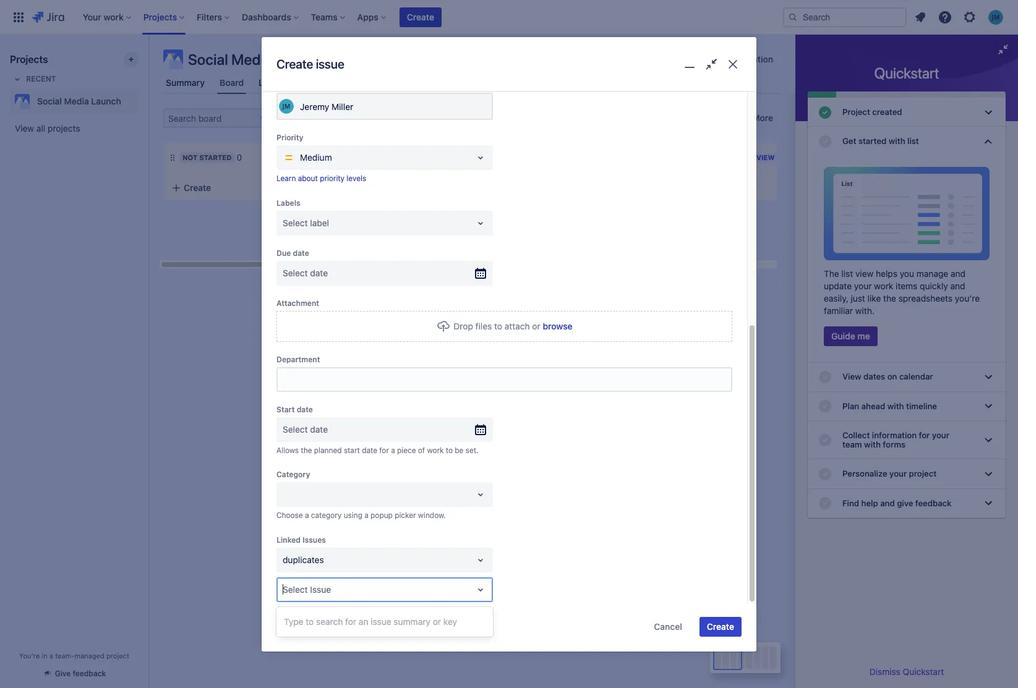 Task type: locate. For each thing, give the bounding box(es) containing it.
and up the you're
[[951, 281, 966, 292]]

0 vertical spatial list
[[908, 136, 919, 146]]

1 horizontal spatial list
[[908, 136, 919, 146]]

an inside button
[[472, 489, 482, 499]]

1 vertical spatial to
[[446, 446, 453, 455]]

started inside not started 0
[[199, 153, 232, 161]]

started inside track, organize and prioritize your team's work. get started by creating an item for your team.
[[562, 445, 590, 456]]

list
[[908, 136, 919, 146], [842, 269, 853, 279]]

1 vertical spatial list
[[842, 269, 853, 279]]

for down team's
[[483, 458, 495, 468]]

issues
[[303, 536, 326, 545]]

2 open image from the top
[[473, 553, 488, 568]]

to right files
[[494, 321, 502, 332]]

medium
[[300, 152, 332, 163]]

1 vertical spatial or
[[433, 617, 441, 627]]

2 vertical spatial an
[[359, 617, 368, 627]]

0 horizontal spatial launch
[[91, 96, 121, 106]]

of
[[418, 446, 425, 455]]

0 vertical spatial or
[[532, 321, 541, 332]]

jeremy miller image
[[279, 99, 294, 114], [291, 108, 311, 128]]

0 vertical spatial social media launch
[[188, 51, 324, 68]]

select down labels
[[283, 218, 308, 228]]

an inside create issue dialog
[[359, 617, 368, 627]]

0 vertical spatial open image
[[473, 151, 488, 165]]

a right choose at the bottom of the page
[[305, 511, 309, 521]]

1 horizontal spatial an
[[452, 458, 461, 468]]

1 select from the top
[[283, 218, 308, 228]]

your inside the list view helps you manage and update your work items quickly and easily, just like the spreadsheets you're familiar with.
[[854, 281, 872, 292]]

select date down start date
[[283, 424, 328, 435]]

item down track, organize and prioritize your team's work. get started by creating an item for your team.
[[484, 489, 502, 499]]

3 open image from the top
[[473, 583, 488, 598]]

1 vertical spatial open image
[[473, 216, 488, 231]]

0 horizontal spatial with
[[496, 420, 523, 437]]

jira image
[[32, 10, 64, 24], [32, 10, 64, 24]]

1 horizontal spatial launch
[[275, 51, 324, 68]]

launch up view all projects link
[[91, 96, 121, 106]]

started
[[859, 136, 887, 146], [199, 153, 232, 161], [562, 445, 590, 456]]

get right work.
[[545, 445, 559, 456]]

2 horizontal spatial work
[[874, 281, 894, 292]]

launch
[[275, 51, 324, 68], [91, 96, 121, 106]]

0 vertical spatial item
[[464, 458, 481, 468]]

to left be
[[446, 446, 453, 455]]

1 horizontal spatial started
[[562, 445, 590, 456]]

1 vertical spatial select date
[[283, 424, 328, 435]]

1 vertical spatial social media launch
[[37, 96, 121, 106]]

allows
[[277, 446, 299, 455]]

0 horizontal spatial create button
[[164, 177, 331, 199]]

select down start date
[[283, 424, 308, 435]]

and
[[951, 269, 966, 279], [951, 281, 966, 292], [417, 445, 432, 456]]

discard & close image
[[724, 56, 742, 73]]

2 vertical spatial work
[[427, 446, 444, 455]]

1 open image from the top
[[473, 151, 488, 165]]

0 vertical spatial create button
[[400, 7, 442, 27]]

0 vertical spatial select date
[[283, 268, 328, 278]]

started right not at left
[[199, 153, 232, 161]]

for inside track, organize and prioritize your team's work. get started by creating an item for your team.
[[483, 458, 495, 468]]

an down track, organize and prioritize your team's work. get started by creating an item for your team.
[[472, 489, 482, 499]]

0 vertical spatial the
[[884, 294, 896, 304]]

1 horizontal spatial get
[[843, 136, 857, 146]]

open image
[[473, 151, 488, 165], [473, 216, 488, 231]]

1 vertical spatial social
[[37, 96, 62, 106]]

or left key at the left bottom
[[433, 617, 441, 627]]

browse button
[[543, 320, 573, 333]]

for right track,
[[379, 446, 389, 455]]

social
[[188, 51, 228, 68], [37, 96, 62, 106]]

started for 0
[[199, 153, 232, 161]]

1 open image from the top
[[473, 488, 488, 503]]

an right another
[[359, 617, 368, 627]]

view
[[856, 269, 874, 279]]

upload image
[[436, 319, 451, 334]]

for
[[731, 153, 746, 161], [379, 446, 389, 455], [483, 458, 495, 468], [345, 617, 356, 627]]

create banner
[[0, 0, 1018, 35]]

0 vertical spatial get
[[843, 136, 857, 146]]

to right type
[[306, 617, 314, 627]]

work
[[874, 281, 894, 292], [461, 420, 493, 437], [427, 446, 444, 455]]

create an item
[[442, 489, 502, 499]]

automation
[[726, 54, 773, 64]]

spreadsheets
[[899, 294, 953, 304]]

2 select date from the top
[[283, 424, 328, 435]]

0 vertical spatial and
[[951, 269, 966, 279]]

1 horizontal spatial 0
[[399, 152, 404, 163]]

guide me button
[[824, 327, 878, 347]]

view all projects link
[[10, 118, 139, 140]]

2 select from the top
[[283, 268, 308, 278]]

2 vertical spatial and
[[417, 445, 432, 456]]

1 vertical spatial create button
[[164, 177, 331, 199]]

2 horizontal spatial an
[[472, 489, 482, 499]]

1 vertical spatial the
[[301, 446, 312, 455]]

dismiss quickstart link
[[870, 667, 944, 677]]

picker
[[395, 511, 416, 521]]

list link
[[256, 72, 276, 94]]

work.
[[521, 445, 543, 456]]

projects
[[10, 54, 48, 65]]

work up the "set."
[[461, 420, 493, 437]]

an
[[452, 458, 461, 468], [472, 489, 482, 499], [359, 617, 368, 627]]

learn
[[277, 174, 296, 183]]

create button
[[400, 7, 442, 27], [164, 177, 331, 199], [700, 617, 742, 637]]

1 vertical spatial started
[[199, 153, 232, 161]]

2 horizontal spatial create button
[[700, 617, 742, 637]]

give feedback button
[[35, 664, 113, 684]]

2 vertical spatial started
[[562, 445, 590, 456]]

the
[[884, 294, 896, 304], [301, 446, 312, 455]]

0 horizontal spatial get
[[545, 445, 559, 456]]

work up creating
[[427, 446, 444, 455]]

started down board at the bottom right of page
[[562, 445, 590, 456]]

open image
[[473, 488, 488, 503], [473, 553, 488, 568], [473, 583, 488, 598]]

a right in
[[49, 652, 53, 660]]

a right using
[[365, 511, 369, 521]]

0 vertical spatial with
[[889, 136, 905, 146]]

2 open image from the top
[[473, 216, 488, 231]]

list inside the list view helps you manage and update your work items quickly and easily, just like the spreadsheets you're familiar with.
[[842, 269, 853, 279]]

create issue
[[277, 57, 344, 71]]

work inside the list view helps you manage and update your work items quickly and easily, just like the spreadsheets you're familiar with.
[[874, 281, 894, 292]]

0 horizontal spatial item
[[464, 458, 481, 468]]

tab list
[[156, 72, 788, 94]]

0 horizontal spatial work
[[427, 446, 444, 455]]

social media launch up list
[[188, 51, 324, 68]]

visualize
[[369, 420, 426, 437]]

Select Issue text field
[[283, 584, 285, 596]]

manage
[[917, 269, 949, 279]]

the right "like"
[[884, 294, 896, 304]]

team-
[[55, 652, 75, 660]]

minimize image
[[681, 56, 699, 73]]

1 vertical spatial an
[[472, 489, 482, 499]]

select label
[[283, 218, 329, 228]]

primary element
[[7, 0, 783, 34]]

launch up list link
[[275, 51, 324, 68]]

choose a category using a popup picker window.
[[277, 511, 446, 521]]

started right checked image
[[859, 136, 887, 146]]

0 horizontal spatial started
[[199, 153, 232, 161]]

Labels text field
[[283, 217, 285, 229]]

start
[[277, 405, 295, 414]]

media up list
[[231, 51, 272, 68]]

2 0 from the left
[[399, 152, 404, 163]]

select left "issue"
[[283, 585, 308, 595]]

item inside track, organize and prioritize your team's work. get started by creating an item for your team.
[[464, 458, 481, 468]]

for right ready
[[731, 153, 746, 161]]

your up prioritize
[[430, 420, 458, 437]]

feedback
[[73, 669, 106, 679]]

media up view all projects link
[[64, 96, 89, 106]]

0 horizontal spatial social media launch
[[37, 96, 121, 106]]

started for with
[[859, 136, 887, 146]]

2 vertical spatial open image
[[473, 583, 488, 598]]

item inside button
[[484, 489, 502, 499]]

4 select from the top
[[283, 585, 308, 595]]

project
[[106, 652, 129, 660]]

1 horizontal spatial create button
[[400, 7, 442, 27]]

list
[[259, 77, 274, 88]]

quickstart
[[875, 64, 939, 82], [903, 667, 944, 677]]

linked issues
[[277, 536, 326, 545]]

quickly
[[920, 281, 948, 292]]

started inside dropdown button
[[859, 136, 887, 146]]

the list view helps you manage and update your work items quickly and easily, just like the spreadsheets you're familiar with.
[[824, 269, 980, 316]]

review
[[748, 153, 775, 161]]

0 horizontal spatial an
[[359, 617, 368, 627]]

1 vertical spatial quickstart
[[903, 667, 944, 677]]

2 vertical spatial create button
[[700, 617, 742, 637]]

easily,
[[824, 294, 849, 304]]

get right checked image
[[843, 136, 857, 146]]

you're in a team-managed project
[[19, 652, 129, 660]]

your down 'view'
[[854, 281, 872, 292]]

media inside social media launch link
[[64, 96, 89, 106]]

due date
[[277, 249, 309, 258]]

search
[[316, 617, 343, 627]]

select date
[[283, 268, 328, 278], [283, 424, 328, 435]]

to
[[494, 321, 502, 332], [446, 446, 453, 455], [306, 617, 314, 627]]

due
[[277, 249, 291, 258]]

1 select date from the top
[[283, 268, 328, 278]]

0 vertical spatial started
[[859, 136, 887, 146]]

2 horizontal spatial to
[[494, 321, 502, 332]]

collapse recent projects image
[[10, 72, 25, 87]]

progress bar
[[808, 92, 1006, 98]]

labels
[[277, 199, 300, 208]]

open image for duplicates
[[473, 553, 488, 568]]

your
[[854, 281, 872, 292], [430, 420, 458, 437], [472, 445, 490, 456], [497, 458, 514, 468]]

work down "helps"
[[874, 281, 894, 292]]

1 horizontal spatial the
[[884, 294, 896, 304]]

1 vertical spatial open image
[[473, 553, 488, 568]]

0 horizontal spatial media
[[64, 96, 89, 106]]

issue right another
[[356, 622, 377, 632]]

1 vertical spatial with
[[496, 420, 523, 437]]

0 horizontal spatial to
[[306, 617, 314, 627]]

0 horizontal spatial the
[[301, 446, 312, 455]]

create button inside primary element
[[400, 7, 442, 27]]

social down recent
[[37, 96, 62, 106]]

1 vertical spatial work
[[461, 420, 493, 437]]

update
[[824, 281, 852, 292]]

an down be
[[452, 458, 461, 468]]

allows the planned start date for a piece of work to be set.
[[277, 446, 479, 455]]

select down due date
[[283, 268, 308, 278]]

work for to
[[427, 446, 444, 455]]

or right attach
[[532, 321, 541, 332]]

1 horizontal spatial with
[[889, 136, 905, 146]]

or
[[532, 321, 541, 332], [433, 617, 441, 627]]

social media launch up view all projects link
[[37, 96, 121, 106]]

0 vertical spatial media
[[231, 51, 272, 68]]

0 vertical spatial social
[[188, 51, 228, 68]]

summary link
[[163, 72, 207, 94]]

1 horizontal spatial social media launch
[[188, 51, 324, 68]]

and up creating
[[417, 445, 432, 456]]

get
[[843, 136, 857, 146], [545, 445, 559, 456]]

2 horizontal spatial started
[[859, 136, 887, 146]]

0 vertical spatial open image
[[473, 488, 488, 503]]

1 vertical spatial media
[[64, 96, 89, 106]]

type
[[284, 617, 303, 627]]

social up summary
[[188, 51, 228, 68]]

select date down due date
[[283, 268, 328, 278]]

start date
[[277, 405, 313, 414]]

1 vertical spatial item
[[484, 489, 502, 499]]

the right the allows
[[301, 446, 312, 455]]

0 vertical spatial an
[[452, 458, 461, 468]]

work for items
[[874, 281, 894, 292]]

create
[[407, 11, 434, 22], [277, 57, 313, 71], [184, 183, 211, 193], [442, 489, 470, 499], [294, 622, 320, 632], [707, 622, 734, 632]]

0 vertical spatial work
[[874, 281, 894, 292]]

0 vertical spatial quickstart
[[875, 64, 939, 82]]

0 horizontal spatial list
[[842, 269, 853, 279]]

not
[[183, 153, 198, 161]]

1 vertical spatial launch
[[91, 96, 121, 106]]

item down the "set."
[[464, 458, 481, 468]]

1 horizontal spatial item
[[484, 489, 502, 499]]

select
[[283, 218, 308, 228], [283, 268, 308, 278], [283, 424, 308, 435], [283, 585, 308, 595]]

0
[[237, 152, 242, 163], [399, 152, 404, 163]]

the inside the list view helps you manage and update your work items quickly and easily, just like the spreadsheets you're familiar with.
[[884, 294, 896, 304]]

tab list containing board
[[156, 72, 788, 94]]

0 horizontal spatial 0
[[237, 152, 242, 163]]

drop
[[454, 321, 473, 332]]

and right manage
[[951, 269, 966, 279]]

automation button
[[701, 49, 781, 69]]

social media launch
[[188, 51, 324, 68], [37, 96, 121, 106]]

1 vertical spatial and
[[951, 281, 966, 292]]

work inside create issue dialog
[[427, 446, 444, 455]]

view all projects
[[15, 123, 80, 134]]

list inside dropdown button
[[908, 136, 919, 146]]

1 vertical spatial get
[[545, 445, 559, 456]]

for right search
[[345, 617, 356, 627]]



Task type: describe. For each thing, give the bounding box(es) containing it.
create another issue
[[294, 622, 377, 632]]

1 horizontal spatial to
[[446, 446, 453, 455]]

0 vertical spatial to
[[494, 321, 502, 332]]

create inside primary element
[[407, 11, 434, 22]]

familiar
[[824, 306, 853, 316]]

0 horizontal spatial or
[[433, 617, 441, 627]]

items
[[896, 281, 918, 292]]

attachment
[[277, 299, 319, 308]]

2 vertical spatial to
[[306, 617, 314, 627]]

Search board text field
[[165, 110, 259, 127]]

an inside track, organize and prioritize your team's work. get started by creating an item for your team.
[[452, 458, 461, 468]]

social media launch link
[[10, 89, 134, 114]]

team's
[[492, 445, 518, 456]]

create an item button
[[435, 484, 509, 504]]

jeremy miller image left jeremy
[[279, 99, 294, 114]]

category
[[311, 511, 342, 521]]

summary
[[394, 617, 431, 627]]

cancel
[[654, 622, 682, 632]]

get inside track, organize and prioritize your team's work. get started by creating an item for your team.
[[545, 445, 559, 456]]

me
[[858, 331, 870, 342]]

planned
[[314, 446, 342, 455]]

your right be
[[472, 445, 490, 456]]

set.
[[466, 446, 479, 455]]

and inside track, organize and prioritize your team's work. get started by creating an item for your team.
[[417, 445, 432, 456]]

priority
[[320, 174, 345, 183]]

0 vertical spatial launch
[[275, 51, 324, 68]]

add people image
[[318, 111, 333, 126]]

popup
[[371, 511, 393, 521]]

learn about priority levels
[[277, 174, 366, 183]]

1 horizontal spatial media
[[231, 51, 272, 68]]

another
[[323, 622, 354, 632]]

like
[[868, 294, 881, 304]]

open image for select issue
[[473, 583, 488, 598]]

checked image
[[818, 134, 833, 149]]

summary
[[166, 77, 205, 88]]

view
[[15, 123, 34, 134]]

get started with list
[[843, 136, 919, 146]]

the inside create issue dialog
[[301, 446, 312, 455]]

files
[[476, 321, 492, 332]]

ready
[[706, 153, 730, 161]]

not started 0
[[183, 152, 242, 163]]

dismiss
[[870, 667, 901, 677]]

about
[[298, 174, 318, 183]]

select date for start date
[[283, 424, 328, 435]]

minimize image
[[996, 42, 1011, 57]]

type to search for an issue summary or key
[[284, 617, 457, 627]]

issue left summary
[[371, 617, 391, 627]]

levels
[[347, 174, 366, 183]]

with.
[[856, 306, 875, 316]]

jeremy miller
[[300, 101, 353, 112]]

select date for due date
[[283, 268, 328, 278]]

organize
[[381, 445, 415, 456]]

linked
[[277, 536, 301, 545]]

category
[[277, 470, 310, 480]]

board
[[220, 77, 244, 88]]

1 horizontal spatial social
[[188, 51, 228, 68]]

Search field
[[783, 7, 907, 27]]

jeremy miller image up priority
[[291, 108, 311, 128]]

jeremy
[[300, 101, 329, 112]]

all
[[36, 123, 45, 134]]

3 select from the top
[[283, 424, 308, 435]]

open image for priority
[[473, 151, 488, 165]]

search image
[[788, 12, 798, 22]]

you're
[[955, 294, 980, 304]]

priority
[[277, 133, 303, 142]]

recent
[[26, 74, 56, 84]]

give
[[55, 669, 71, 679]]

1 horizontal spatial or
[[532, 321, 541, 332]]

issue
[[310, 585, 331, 595]]

creating
[[417, 458, 449, 468]]

track,
[[354, 445, 379, 456]]

helps
[[876, 269, 898, 279]]

track, organize and prioritize your team's work. get started by creating an item for your team.
[[354, 445, 590, 468]]

projects
[[48, 123, 80, 134]]

dismiss quickstart
[[870, 667, 944, 677]]

Department text field
[[278, 369, 731, 391]]

guide
[[831, 331, 855, 342]]

miller
[[332, 101, 353, 112]]

learn about priority levels link
[[277, 174, 366, 183]]

ready for review
[[706, 153, 775, 161]]

duplicates
[[283, 555, 324, 565]]

automation image
[[709, 52, 724, 67]]

get inside dropdown button
[[843, 136, 857, 146]]

visualize your work with a board
[[369, 420, 575, 437]]

department
[[277, 355, 320, 364]]

issue up jeremy miller
[[316, 57, 344, 71]]

piece
[[397, 446, 416, 455]]

you
[[900, 269, 914, 279]]

0 horizontal spatial social
[[37, 96, 62, 106]]

1 horizontal spatial work
[[461, 420, 493, 437]]

browse
[[543, 321, 573, 332]]

give feedback
[[55, 669, 106, 679]]

create issue dialog
[[262, 0, 757, 652]]

team.
[[517, 458, 539, 468]]

your down team's
[[497, 458, 514, 468]]

start
[[344, 446, 360, 455]]

create inside button
[[442, 489, 470, 499]]

exit full screen image
[[702, 56, 720, 73]]

cancel button
[[647, 617, 690, 637]]

the
[[824, 269, 839, 279]]

with inside get started with list dropdown button
[[889, 136, 905, 146]]

just
[[851, 294, 865, 304]]

board
[[537, 420, 575, 437]]

get started with list button
[[808, 127, 1006, 156]]

be
[[455, 446, 464, 455]]

drop files to attach or browse
[[454, 321, 573, 332]]

a left piece
[[391, 446, 395, 455]]

open image for labels
[[473, 216, 488, 231]]

1 0 from the left
[[237, 152, 242, 163]]

key
[[443, 617, 457, 627]]

by
[[405, 458, 414, 468]]

you're
[[19, 652, 40, 660]]

window.
[[418, 511, 446, 521]]

select issue
[[283, 585, 331, 595]]

attach
[[505, 321, 530, 332]]

prioritize
[[435, 445, 470, 456]]

a up work.
[[526, 420, 534, 437]]



Task type: vqa. For each thing, say whether or not it's contained in the screenshot.
'Description'
no



